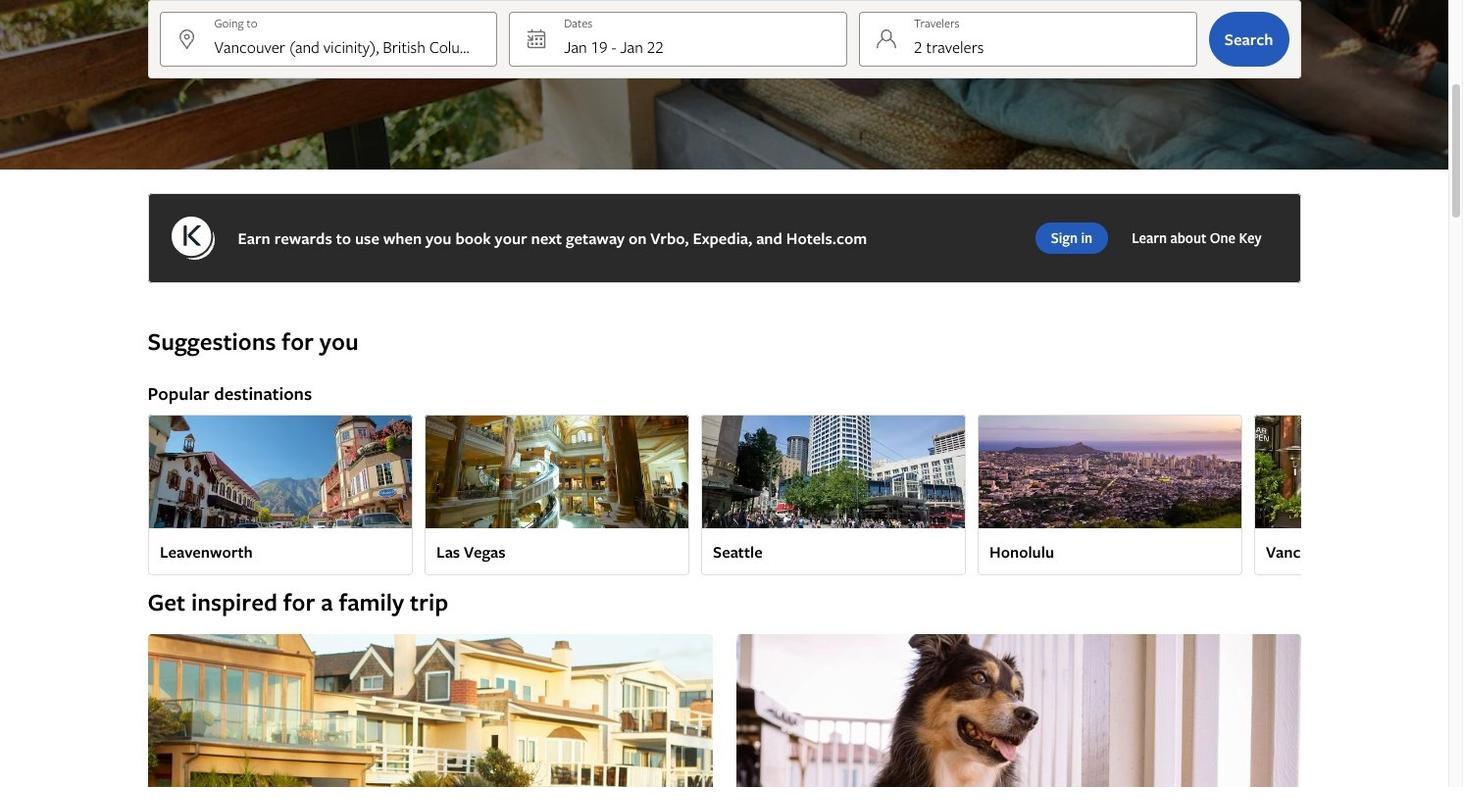 Task type: vqa. For each thing, say whether or not it's contained in the screenshot.
"xsmall" image
no



Task type: describe. For each thing, give the bounding box(es) containing it.
wizard region
[[0, 0, 1449, 170]]

makiki - lower punchbowl - tantalus showing landscape views, a sunset and a city image
[[978, 415, 1242, 528]]

downtown seattle featuring a skyscraper, a city and street scenes image
[[701, 415, 966, 528]]

leavenworth featuring a small town or village and street scenes image
[[148, 415, 413, 528]]



Task type: locate. For each thing, give the bounding box(es) containing it.
gastown showing signage, street scenes and outdoor eating image
[[1254, 415, 1464, 528]]

get inspired for a family trip region
[[136, 587, 1313, 788]]

las vegas featuring interior views image
[[424, 415, 689, 528]]

show next card image
[[1290, 487, 1313, 503]]

beach image
[[148, 634, 713, 788]]

show previous card image
[[136, 487, 159, 503]]

dog image
[[736, 634, 1301, 788]]



